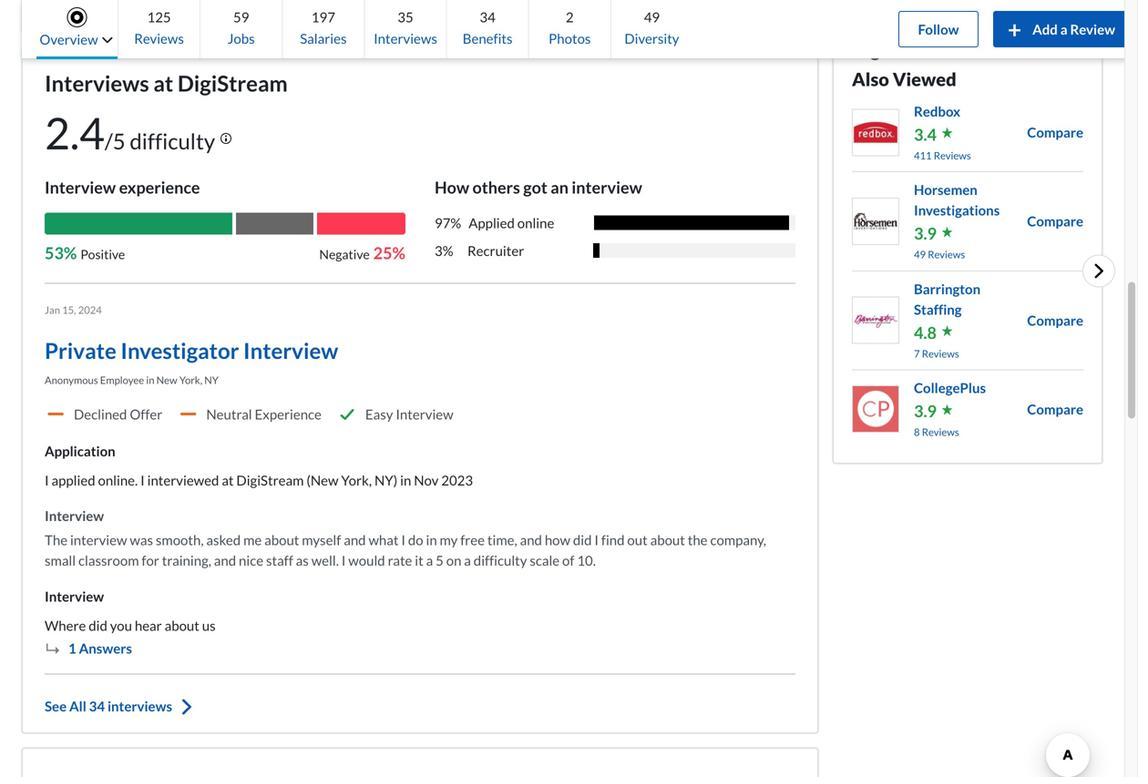 Task type: describe. For each thing, give the bounding box(es) containing it.
interviews
[[108, 698, 172, 715]]

i applied online. i interviewed at digistream (new york, ny) in nov 2023
[[45, 472, 473, 489]]

compare for barrington staffing
[[1028, 312, 1084, 329]]

was
[[130, 532, 153, 548]]

/5
[[105, 128, 126, 154]]

small
[[45, 552, 76, 569]]

reviews for 411
[[934, 149, 972, 162]]

i right well.
[[342, 552, 346, 569]]

compare link for collegeplus
[[1028, 399, 1084, 420]]

of
[[563, 552, 575, 569]]

1 horizontal spatial a
[[464, 552, 471, 569]]

5
[[436, 552, 444, 569]]

interview the interview was smooth, asked me about myself and what i do in my free time, and how did i find out about the company, small classroom for training, and nice staff as well. i would rate it a 5 on a difficulty scale of 10.
[[45, 508, 767, 569]]

do
[[408, 532, 424, 548]]

ny
[[204, 374, 219, 387]]

1 answers link
[[45, 640, 132, 657]]

add a review
[[1033, 21, 1116, 37]]

barrington
[[914, 281, 981, 297]]

interviewed
[[147, 472, 219, 489]]

applied
[[52, 472, 95, 489]]

where did you hear about us 1 answers
[[45, 618, 216, 657]]

company,
[[711, 532, 767, 548]]

see
[[45, 698, 67, 715]]

anonymous employee in new york, ny
[[45, 374, 219, 387]]

scale
[[530, 552, 560, 569]]

recruiter
[[468, 242, 524, 259]]

reviews for 7
[[922, 348, 960, 360]]

difficulty inside interview the interview was smooth, asked me about myself and what i do in my free time, and how did i find out about the company, small classroom for training, and nice staff as well. i would rate it a 5 on a difficulty scale of 10.
[[474, 552, 527, 569]]

about inside where did you hear about us 1 answers
[[165, 618, 200, 634]]

next button image
[[1089, 260, 1110, 282]]

49 reviews
[[914, 248, 966, 261]]

got
[[524, 177, 548, 197]]

0 vertical spatial interview
[[572, 177, 643, 197]]

i left the applied
[[45, 472, 49, 489]]

positive
[[81, 246, 125, 262]]

salaries
[[300, 30, 347, 46]]

197
[[312, 9, 335, 25]]

1 horizontal spatial about
[[265, 532, 299, 548]]

did inside where did you hear about us 1 answers
[[89, 618, 107, 634]]

seekers
[[982, 39, 1047, 61]]

8 reviews link
[[914, 424, 987, 441]]

difficulty inside 2.4 /5 difficulty
[[130, 128, 215, 154]]

0 horizontal spatial interviews
[[45, 70, 149, 96]]

10.
[[577, 552, 596, 569]]

asked
[[206, 532, 241, 548]]

private investigator interview link
[[45, 333, 338, 369]]

review
[[1071, 21, 1116, 37]]

as
[[296, 552, 309, 569]]

it
[[415, 552, 424, 569]]

interview up experience at bottom
[[243, 338, 338, 364]]

private investigator interview
[[45, 338, 338, 364]]

0 horizontal spatial at
[[153, 70, 173, 96]]

overview
[[40, 31, 98, 47]]

neutral
[[206, 406, 252, 423]]

on
[[446, 552, 462, 569]]

horsemen investigations link
[[914, 180, 1028, 221]]

0 horizontal spatial and
[[214, 552, 236, 569]]

neutral experience
[[206, 406, 322, 423]]

see all 34 interviews
[[45, 698, 172, 715]]

horsemen investigations logo image
[[853, 199, 899, 244]]

application
[[45, 443, 115, 459]]

2 horizontal spatial and
[[520, 532, 542, 548]]

also
[[852, 68, 890, 90]]

411
[[914, 149, 932, 162]]

interview for interview the interview was smooth, asked me about myself and what i do in my free time, and how did i find out about the company, small classroom for training, and nice staff as well. i would rate it a 5 on a difficulty scale of 10.
[[45, 508, 104, 524]]

did inside interview the interview was smooth, asked me about myself and what i do in my free time, and how did i find out about the company, small classroom for training, and nice staff as well. i would rate it a 5 on a difficulty scale of 10.
[[573, 532, 592, 548]]

59 jobs
[[228, 9, 255, 46]]

1 vertical spatial at
[[222, 472, 234, 489]]

staffing
[[914, 301, 962, 318]]

answers
[[79, 640, 132, 657]]

97%
[[435, 215, 462, 231]]

you
[[110, 618, 132, 634]]

2023
[[442, 472, 473, 489]]

easy interview
[[366, 406, 454, 423]]

35
[[398, 9, 414, 25]]

all
[[69, 698, 86, 715]]

jan
[[45, 304, 60, 316]]

an
[[551, 177, 569, 197]]

digistream inside digistream job seekers also viewed
[[852, 39, 946, 61]]

interview for interview
[[45, 588, 104, 605]]

applied
[[469, 215, 515, 231]]

8
[[914, 426, 920, 439]]

online.
[[98, 472, 138, 489]]

private
[[45, 338, 117, 364]]

my
[[440, 532, 458, 548]]

the
[[688, 532, 708, 548]]

compare link for horsemen investigations
[[1028, 211, 1084, 232]]

classroom
[[78, 552, 139, 569]]

interview for interview experience
[[45, 177, 116, 197]]

3%
[[435, 242, 454, 259]]

nice
[[239, 552, 264, 569]]

others
[[473, 177, 520, 197]]

49 for 49 reviews
[[914, 248, 926, 261]]

the
[[45, 532, 68, 548]]

collegeplus
[[914, 380, 987, 396]]

34 inside 34 benefits
[[480, 9, 496, 25]]

digistream job seekers also viewed
[[852, 39, 1047, 90]]

compare for redbox
[[1028, 124, 1084, 141]]

experience
[[255, 406, 322, 423]]

1 horizontal spatial in
[[400, 472, 411, 489]]

benefits
[[463, 30, 513, 46]]

free
[[461, 532, 485, 548]]

49 reviews link
[[914, 246, 1028, 263]]



Task type: locate. For each thing, give the bounding box(es) containing it.
0 vertical spatial 3.9
[[914, 223, 937, 243]]

reviews inside "link"
[[928, 248, 966, 261]]

nov
[[414, 472, 439, 489]]

barrington staffing logo image
[[853, 298, 899, 343]]

investigator
[[121, 338, 239, 364]]

0 horizontal spatial difficulty
[[130, 128, 215, 154]]

25%
[[373, 243, 406, 263]]

1 vertical spatial did
[[89, 618, 107, 634]]

1 horizontal spatial interviews
[[374, 30, 438, 46]]

negative 25%
[[319, 243, 406, 263]]

49
[[644, 9, 660, 25], [914, 248, 926, 261]]

training,
[[162, 552, 211, 569]]

see all 34 interviews link
[[45, 682, 796, 733]]

0 vertical spatial at
[[153, 70, 173, 96]]

4 compare link from the top
[[1028, 399, 1084, 420]]

york, left ny)
[[341, 472, 372, 489]]

i left do
[[401, 532, 406, 548]]

34 right the all
[[89, 698, 105, 715]]

compare for horsemen investigations
[[1028, 213, 1084, 229]]

49 inside 49 reviews "link"
[[914, 248, 926, 261]]

3.9 up 49 reviews
[[914, 223, 937, 243]]

digistream left (new
[[237, 472, 304, 489]]

digistream
[[852, 39, 946, 61], [178, 70, 288, 96], [237, 472, 304, 489]]

reviews for 49
[[928, 248, 966, 261]]

i left find
[[595, 532, 599, 548]]

2 compare link from the top
[[1028, 211, 1084, 232]]

49 diversity
[[625, 9, 680, 46]]

1 horizontal spatial york,
[[341, 472, 372, 489]]

2.4
[[45, 106, 105, 158]]

how
[[435, 177, 470, 197]]

2 vertical spatial in
[[426, 532, 437, 548]]

did
[[573, 532, 592, 548], [89, 618, 107, 634]]

hear
[[135, 618, 162, 634]]

interview right an
[[572, 177, 643, 197]]

4.8
[[914, 323, 937, 343]]

3.9 for horsemen investigations
[[914, 223, 937, 243]]

jan 15, 2024
[[45, 304, 102, 316]]

0 horizontal spatial interview
[[70, 532, 127, 548]]

york, left ny
[[179, 374, 202, 387]]

34 up benefits
[[480, 9, 496, 25]]

in right ny)
[[400, 472, 411, 489]]

about up staff at the bottom of page
[[265, 532, 299, 548]]

photos
[[549, 30, 591, 46]]

and up would
[[344, 532, 366, 548]]

compare for collegeplus
[[1028, 401, 1084, 417]]

easy
[[366, 406, 393, 423]]

time,
[[488, 532, 518, 548]]

interview up the
[[45, 508, 104, 524]]

digistream up viewed
[[852, 39, 946, 61]]

2 3.9 from the top
[[914, 401, 937, 421]]

1 horizontal spatial and
[[344, 532, 366, 548]]

0 vertical spatial interviews
[[374, 30, 438, 46]]

49 up diversity at right
[[644, 9, 660, 25]]

0 vertical spatial difficulty
[[130, 128, 215, 154]]

1 horizontal spatial interview
[[572, 177, 643, 197]]

reviews
[[134, 30, 184, 46], [934, 149, 972, 162], [928, 248, 966, 261], [922, 348, 960, 360], [922, 426, 960, 439]]

1 vertical spatial in
[[400, 472, 411, 489]]

at right interviewed
[[222, 472, 234, 489]]

0 vertical spatial 49
[[644, 9, 660, 25]]

8 reviews
[[914, 426, 960, 439]]

411 reviews
[[914, 149, 972, 162]]

7 reviews
[[914, 348, 960, 360]]

1 vertical spatial york,
[[341, 472, 372, 489]]

1 vertical spatial interviews
[[45, 70, 149, 96]]

about left us at the left bottom
[[165, 618, 200, 634]]

collegeplus link
[[914, 378, 987, 398]]

1 compare from the top
[[1028, 124, 1084, 141]]

and
[[344, 532, 366, 548], [520, 532, 542, 548], [214, 552, 236, 569]]

how others got an interview
[[435, 177, 643, 197]]

1 horizontal spatial 34
[[480, 9, 496, 25]]

0 horizontal spatial york,
[[179, 374, 202, 387]]

0 horizontal spatial did
[[89, 618, 107, 634]]

1 3.9 from the top
[[914, 223, 937, 243]]

reviews up barrington
[[928, 248, 966, 261]]

staff
[[266, 552, 293, 569]]

collegeplus logo image
[[853, 387, 899, 432]]

difficulty down time,
[[474, 552, 527, 569]]

did left you
[[89, 618, 107, 634]]

49 up barrington
[[914, 248, 926, 261]]

125
[[147, 9, 171, 25]]

for
[[142, 552, 159, 569]]

follow
[[919, 21, 960, 37]]

a left 5 on the bottom left of the page
[[426, 552, 433, 569]]

what
[[369, 532, 399, 548]]

197 salaries
[[300, 9, 347, 46]]

smooth,
[[156, 532, 204, 548]]

1 horizontal spatial 49
[[914, 248, 926, 261]]

interview inside interview the interview was smooth, asked me about myself and what i do in my free time, and how did i find out about the company, small classroom for training, and nice staff as well. i would rate it a 5 on a difficulty scale of 10.
[[70, 532, 127, 548]]

0 horizontal spatial 34
[[89, 698, 105, 715]]

1 vertical spatial 3.9
[[914, 401, 937, 421]]

0 vertical spatial digistream
[[852, 39, 946, 61]]

49 for 49 diversity
[[644, 9, 660, 25]]

2 compare from the top
[[1028, 213, 1084, 229]]

interview inside interview the interview was smooth, asked me about myself and what i do in my free time, and how did i find out about the company, small classroom for training, and nice staff as well. i would rate it a 5 on a difficulty scale of 10.
[[45, 508, 104, 524]]

reviews right 7 on the top right of page
[[922, 348, 960, 360]]

3 compare from the top
[[1028, 312, 1084, 329]]

0 horizontal spatial in
[[146, 374, 155, 387]]

1 vertical spatial 49
[[914, 248, 926, 261]]

rate
[[388, 552, 412, 569]]

difficulty up experience
[[130, 128, 215, 154]]

interviews
[[374, 30, 438, 46], [45, 70, 149, 96]]

in inside interview the interview was smooth, asked me about myself and what i do in my free time, and how did i find out about the company, small classroom for training, and nice staff as well. i would rate it a 5 on a difficulty scale of 10.
[[426, 532, 437, 548]]

digistream down the jobs
[[178, 70, 288, 96]]

3.4
[[914, 124, 937, 144]]

125 reviews
[[134, 9, 184, 46]]

experience
[[119, 177, 200, 197]]

0 horizontal spatial a
[[426, 552, 433, 569]]

2024
[[78, 304, 102, 316]]

and down asked on the bottom left
[[214, 552, 236, 569]]

0 vertical spatial 34
[[480, 9, 496, 25]]

interview
[[45, 177, 116, 197], [243, 338, 338, 364], [396, 406, 454, 423], [45, 508, 104, 524], [45, 588, 104, 605]]

0 horizontal spatial 49
[[644, 9, 660, 25]]

interviews at digistream
[[45, 70, 288, 96]]

at down the 125 reviews
[[153, 70, 173, 96]]

reviews for 125
[[134, 30, 184, 46]]

ny)
[[375, 472, 398, 489]]

4 compare from the top
[[1028, 401, 1084, 417]]

diversity
[[625, 30, 680, 46]]

online
[[518, 215, 555, 231]]

interview up where in the bottom left of the page
[[45, 588, 104, 605]]

1
[[68, 640, 76, 657]]

2 horizontal spatial in
[[426, 532, 437, 548]]

53%
[[45, 243, 77, 263]]

2
[[566, 9, 574, 25]]

in left "new"
[[146, 374, 155, 387]]

reviews down 125
[[134, 30, 184, 46]]

1 horizontal spatial did
[[573, 532, 592, 548]]

about
[[265, 532, 299, 548], [651, 532, 685, 548], [165, 618, 200, 634]]

1 horizontal spatial difficulty
[[474, 552, 527, 569]]

1 vertical spatial difficulty
[[474, 552, 527, 569]]

where
[[45, 618, 86, 634]]

difficulty
[[130, 128, 215, 154], [474, 552, 527, 569]]

2 vertical spatial digistream
[[237, 472, 304, 489]]

reviews right 411
[[934, 149, 972, 162]]

in right do
[[426, 532, 437, 548]]

1 vertical spatial digistream
[[178, 70, 288, 96]]

3 compare link from the top
[[1028, 310, 1084, 331]]

3.9 for collegeplus
[[914, 401, 937, 421]]

new
[[156, 374, 177, 387]]

0 vertical spatial did
[[573, 532, 592, 548]]

did up 10.
[[573, 532, 592, 548]]

interview right the easy
[[396, 406, 454, 423]]

how
[[545, 532, 571, 548]]

interview up classroom
[[70, 532, 127, 548]]

barrington staffing
[[914, 281, 981, 318]]

compare link for barrington staffing
[[1028, 310, 1084, 331]]

3.9 up 8
[[914, 401, 937, 421]]

15,
[[62, 304, 76, 316]]

compare link for redbox
[[1028, 122, 1084, 143]]

a right on in the bottom of the page
[[464, 552, 471, 569]]

1 vertical spatial 34
[[89, 698, 105, 715]]

2 horizontal spatial about
[[651, 532, 685, 548]]

interview down 2.4
[[45, 177, 116, 197]]

well.
[[312, 552, 339, 569]]

about left the
[[651, 532, 685, 548]]

reviews for 8
[[922, 426, 960, 439]]

(new
[[307, 472, 339, 489]]

34 benefits
[[463, 9, 513, 46]]

us
[[202, 618, 216, 634]]

7
[[914, 348, 920, 360]]

and up scale
[[520, 532, 542, 548]]

interviews down overview
[[45, 70, 149, 96]]

anonymous
[[45, 374, 98, 387]]

0 vertical spatial in
[[146, 374, 155, 387]]

1 compare link from the top
[[1028, 122, 1084, 143]]

i right online.
[[141, 472, 145, 489]]

411 reviews link
[[914, 147, 972, 164]]

jobs
[[228, 30, 255, 46]]

barrington staffing link
[[914, 279, 1028, 320]]

1 horizontal spatial at
[[222, 472, 234, 489]]

0 vertical spatial york,
[[179, 374, 202, 387]]

redbox logo image
[[853, 110, 899, 155]]

job
[[950, 39, 979, 61]]

2 horizontal spatial a
[[1061, 21, 1068, 37]]

1 vertical spatial interview
[[70, 532, 127, 548]]

49 inside 49 diversity
[[644, 9, 660, 25]]

97% applied online
[[435, 215, 555, 231]]

interviews down 35
[[374, 30, 438, 46]]

horsemen
[[914, 181, 978, 198]]

reviews right 8
[[922, 426, 960, 439]]

2 photos
[[549, 9, 591, 46]]

horsemen investigations
[[914, 181, 1000, 218]]

follow button
[[899, 11, 979, 47]]

a right add
[[1061, 21, 1068, 37]]

35 interviews
[[374, 9, 438, 46]]

0 horizontal spatial about
[[165, 618, 200, 634]]



Task type: vqa. For each thing, say whether or not it's contained in the screenshot.
LOMA LINDA UNIVERSITY FACULTY MEDICAL GROUP APP (NP) TRANSPLANT/CELL THERAPY LOMA LINDA, CA
no



